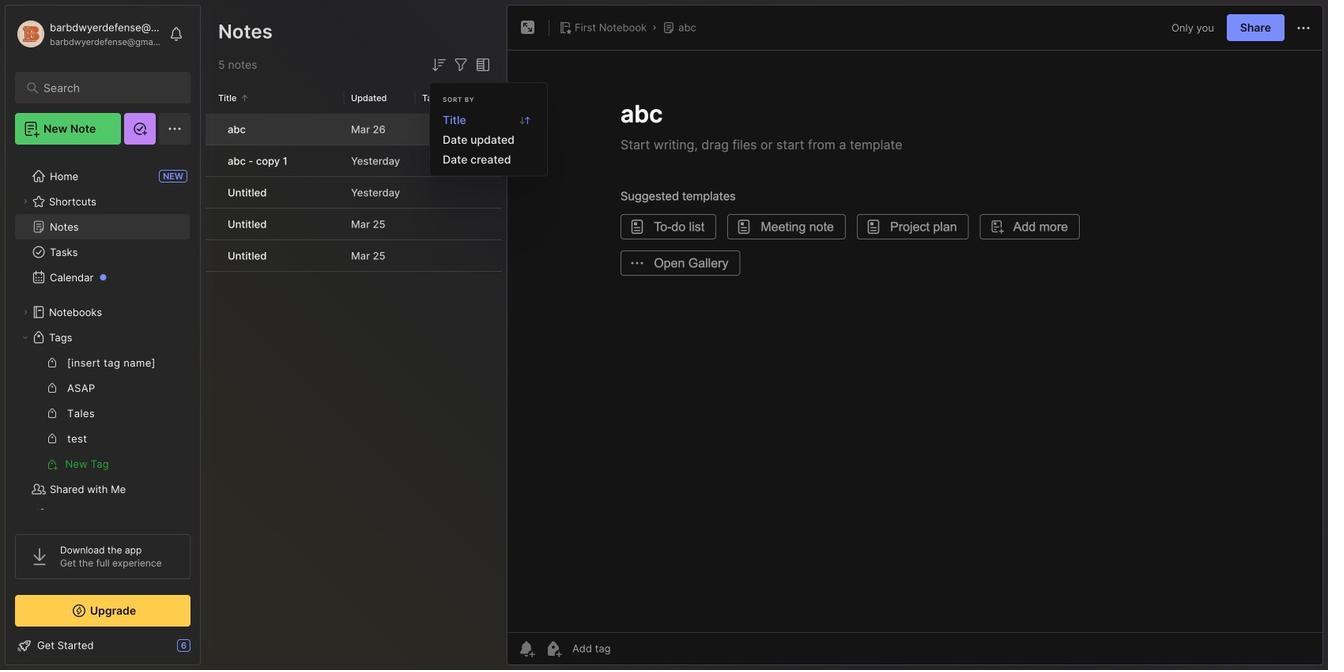 Task type: describe. For each thing, give the bounding box(es) containing it.
add tag image
[[544, 640, 563, 659]]

Sort options field
[[429, 55, 448, 74]]

Search text field
[[43, 81, 170, 96]]

3 cell from the top
[[206, 177, 218, 208]]

dropdown list menu
[[430, 110, 547, 170]]

add a reminder image
[[517, 640, 536, 659]]

View options field
[[470, 55, 493, 74]]

none search field inside main element
[[43, 78, 170, 97]]

Add filters field
[[451, 55, 470, 74]]

Account field
[[15, 18, 161, 50]]

more actions image
[[1294, 19, 1313, 38]]

Add tag field
[[571, 642, 689, 656]]

1 cell from the top
[[206, 114, 218, 145]]

expand note image
[[519, 18, 538, 37]]

click to collapse image
[[200, 641, 212, 660]]



Task type: vqa. For each thing, say whether or not it's contained in the screenshot.
Add tag "IMAGE"
yes



Task type: locate. For each thing, give the bounding box(es) containing it.
Note Editor text field
[[508, 50, 1323, 633]]

expand notebooks image
[[21, 308, 30, 317]]

tree inside main element
[[6, 154, 200, 562]]

group inside main element
[[15, 350, 190, 477]]

More actions field
[[1294, 18, 1313, 38]]

2 cell from the top
[[206, 145, 218, 176]]

Help and Learning task checklist field
[[6, 633, 200, 659]]

cell
[[206, 114, 218, 145], [206, 145, 218, 176], [206, 177, 218, 208], [206, 209, 218, 240], [206, 240, 218, 271]]

tree
[[6, 154, 200, 562]]

None search field
[[43, 78, 170, 97]]

expand tags image
[[21, 333, 30, 342]]

5 cell from the top
[[206, 240, 218, 271]]

add filters image
[[451, 55, 470, 74]]

note window element
[[507, 5, 1324, 670]]

row group
[[206, 114, 502, 273]]

4 cell from the top
[[206, 209, 218, 240]]

group
[[15, 350, 190, 477]]

main element
[[0, 0, 206, 670]]



